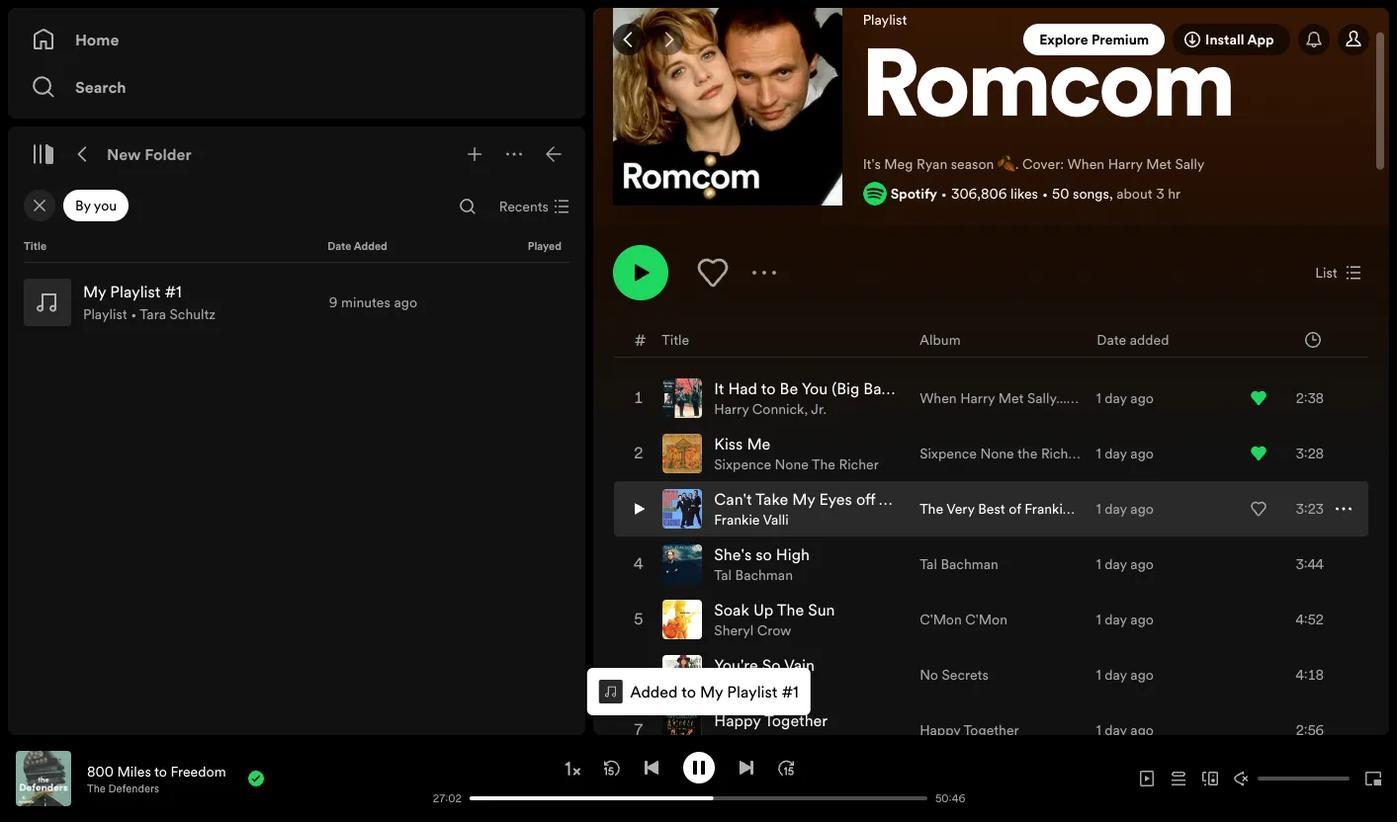 Task type: locate. For each thing, give the bounding box(es) containing it.
carly
[[714, 677, 747, 697]]

1 vertical spatial to
[[154, 762, 167, 782]]

songs
[[1073, 184, 1109, 203]]

carly simon link
[[714, 677, 790, 697]]

0 vertical spatial harry
[[1108, 154, 1143, 174]]

2:38
[[1296, 389, 1324, 409]]

5 1 day ago from the top
[[1096, 610, 1154, 630]]

1 for she's so high
[[1096, 555, 1101, 575]]

By you checkbox
[[63, 190, 129, 222]]

day for she's so high
[[1105, 555, 1127, 575]]

the inside 800 miles to freedom the defenders
[[87, 782, 106, 797]]

cover:
[[1023, 154, 1064, 174]]

player controls element
[[256, 752, 975, 806]]

the turtles link
[[714, 732, 783, 752]]

bachman up the c'mon c'mon 'link'
[[941, 555, 999, 575]]

date inside # row
[[1097, 330, 1127, 350]]

1 horizontal spatial together
[[964, 721, 1019, 741]]

0 horizontal spatial c'mon
[[920, 610, 962, 630]]

you
[[94, 196, 117, 216]]

added inside status
[[630, 681, 678, 703]]

install app link
[[1173, 24, 1290, 55]]

1 horizontal spatial bachman
[[941, 555, 999, 575]]

# row
[[614, 322, 1368, 358]]

sixpence none the richer link
[[714, 455, 879, 475]]

0 horizontal spatial together
[[764, 710, 828, 732]]

install
[[1206, 30, 1245, 49]]

together down the #1
[[764, 710, 828, 732]]

group
[[16, 271, 578, 334]]

1 horizontal spatial date
[[1097, 330, 1127, 350]]

0 horizontal spatial playlist
[[83, 305, 127, 324]]

2 day from the top
[[1105, 444, 1127, 464]]

row
[[614, 482, 1368, 537]]

date for date added
[[328, 239, 351, 254]]

playlist inside group
[[83, 305, 127, 324]]

1 horizontal spatial tal
[[920, 555, 937, 575]]

kiss me link
[[714, 433, 771, 455]]

5 ago from the top
[[1131, 610, 1154, 630]]

7 1 day ago from the top
[[1096, 721, 1154, 741]]

playlist • tara schultz
[[83, 305, 216, 324]]

4 ago from the top
[[1131, 555, 1154, 575]]

duration image
[[1305, 332, 1321, 348]]

skip back 15 seconds image
[[604, 760, 620, 776]]

0 vertical spatial added
[[354, 239, 387, 254]]

6 1 from the top
[[1096, 666, 1101, 686]]

ago for kiss me
[[1131, 444, 1154, 464]]

🍂.
[[998, 154, 1019, 174]]

group containing playlist
[[16, 271, 578, 334]]

date
[[328, 239, 351, 254], [1097, 330, 1127, 350]]

tal inside she's so high tal bachman
[[714, 566, 732, 586]]

frankie valli
[[714, 511, 789, 530]]

she's so high tal bachman
[[714, 544, 810, 586]]

none
[[775, 455, 809, 475]]

title inside # row
[[662, 330, 689, 350]]

7 ago from the top
[[1131, 721, 1154, 741]]

clear filters image
[[32, 198, 47, 214]]

None search field
[[452, 191, 483, 223]]

306,806
[[951, 184, 1007, 203]]

1 ago from the top
[[1131, 389, 1154, 409]]

about
[[1117, 184, 1153, 203]]

4 day from the top
[[1105, 555, 1127, 575]]

2 1 day ago from the top
[[1096, 444, 1154, 464]]

tal
[[920, 555, 937, 575], [714, 566, 732, 586]]

3:23
[[1296, 500, 1324, 519]]

explore premium button
[[1024, 24, 1165, 55]]

now playing: 800 miles to freedom by the defenders footer
[[16, 752, 422, 807]]

harry
[[1108, 154, 1143, 174], [714, 400, 749, 420]]

the right none
[[812, 455, 836, 475]]

bachman inside she's so high tal bachman
[[735, 566, 793, 586]]

it's meg ryan season 🍂. cover: when harry met sally
[[863, 154, 1205, 174]]

title down "clear filters" icon
[[24, 239, 47, 254]]

1 vertical spatial added
[[630, 681, 678, 703]]

1 day ago
[[1096, 389, 1154, 409], [1096, 444, 1154, 464], [1096, 500, 1154, 519], [1096, 555, 1154, 575], [1096, 610, 1154, 630], [1096, 666, 1154, 686], [1096, 721, 1154, 741]]

album
[[920, 330, 961, 350]]

romcom grid
[[594, 321, 1388, 823]]

# column header
[[635, 322, 646, 357]]

0 vertical spatial title
[[24, 239, 47, 254]]

app
[[1247, 30, 1274, 49]]

added inside main element
[[354, 239, 387, 254]]

playlist
[[863, 9, 907, 29], [83, 305, 127, 324], [727, 681, 778, 703]]

vain
[[784, 655, 815, 677]]

7 day from the top
[[1105, 721, 1127, 741]]

new folder button
[[103, 138, 196, 170]]

together
[[764, 710, 828, 732], [964, 721, 1019, 741]]

0 horizontal spatial happy
[[714, 710, 761, 732]]

tal up soak
[[714, 566, 732, 586]]

defenders
[[108, 782, 159, 797]]

6 ago from the top
[[1131, 666, 1154, 686]]

1 horizontal spatial c'mon
[[966, 610, 1008, 630]]

playlist for playlist
[[863, 9, 907, 29]]

to left my
[[682, 681, 696, 703]]

harry connick, jr. cell
[[663, 372, 904, 426]]

so
[[756, 544, 772, 566]]

1 horizontal spatial to
[[682, 681, 696, 703]]

306,806 likes
[[951, 184, 1038, 203]]

happy together link down secrets
[[920, 721, 1019, 741]]

c'mon c'mon
[[920, 610, 1008, 630]]

to
[[682, 681, 696, 703], [154, 762, 167, 782]]

4 1 from the top
[[1096, 555, 1101, 575]]

turtles
[[741, 732, 783, 752]]

List button
[[1308, 257, 1369, 289]]

bachman up up
[[735, 566, 793, 586]]

2:56
[[1296, 721, 1324, 741]]

the right up
[[777, 600, 804, 621]]

row containing 1 day ago
[[614, 482, 1368, 537]]

the left defenders
[[87, 782, 106, 797]]

0 vertical spatial date
[[328, 239, 351, 254]]

new folder
[[107, 143, 192, 165]]

to inside 800 miles to freedom the defenders
[[154, 762, 167, 782]]

0 horizontal spatial date
[[328, 239, 351, 254]]

title inside main element
[[24, 239, 47, 254]]

1 horizontal spatial tal bachman link
[[920, 555, 999, 575]]

ryan
[[917, 154, 948, 174]]

change speed image
[[562, 759, 582, 779]]

main element
[[8, 8, 585, 736]]

1 vertical spatial playlist
[[83, 305, 127, 324]]

tal bachman link
[[920, 555, 999, 575], [714, 566, 793, 586]]

happy together
[[920, 721, 1019, 741]]

•
[[131, 305, 137, 324]]

,
[[1109, 184, 1113, 203]]

date inside main element
[[328, 239, 351, 254]]

1 horizontal spatial happy together link
[[920, 721, 1019, 741]]

5 1 from the top
[[1096, 610, 1101, 630]]

0 horizontal spatial added
[[354, 239, 387, 254]]

by you
[[75, 196, 117, 216]]

added
[[1130, 330, 1169, 350]]

1 for you're so vain
[[1096, 666, 1101, 686]]

5 day from the top
[[1105, 610, 1127, 630]]

ago for happy together
[[1131, 721, 1154, 741]]

together down secrets
[[964, 721, 1019, 741]]

valli
[[763, 511, 789, 530]]

cell
[[631, 649, 647, 702]]

no
[[920, 666, 938, 686]]

harry up kiss
[[714, 400, 749, 420]]

go forward image
[[661, 32, 677, 47]]

1 1 day ago from the top
[[1096, 389, 1154, 409]]

list
[[1316, 263, 1338, 283]]

search in your library image
[[460, 199, 475, 215]]

added to my playlist #1 status
[[587, 669, 811, 716]]

2 vertical spatial playlist
[[727, 681, 778, 703]]

spotify link
[[891, 184, 937, 203]]

day for happy together
[[1105, 721, 1127, 741]]

the
[[812, 455, 836, 475], [777, 600, 804, 621], [714, 732, 738, 752], [87, 782, 106, 797]]

kiss me cell
[[663, 428, 887, 481]]

happy together link down simon
[[714, 710, 828, 732]]

title
[[24, 239, 47, 254], [662, 330, 689, 350]]

happy down carly
[[714, 710, 761, 732]]

2 1 from the top
[[1096, 444, 1101, 464]]

1 day from the top
[[1105, 389, 1127, 409]]

c'mon up no
[[920, 610, 962, 630]]

simon
[[751, 677, 790, 697]]

c'mon up secrets
[[966, 610, 1008, 630]]

connick,
[[752, 400, 808, 420]]

800 miles to freedom the defenders
[[87, 762, 226, 797]]

1 vertical spatial date
[[1097, 330, 1127, 350]]

4 1 day ago from the top
[[1096, 555, 1154, 575]]

3 ago from the top
[[1131, 500, 1154, 519]]

tal up the c'mon c'mon 'link'
[[920, 555, 937, 575]]

title right #
[[662, 330, 689, 350]]

day
[[1105, 389, 1127, 409], [1105, 444, 1127, 464], [1105, 500, 1127, 519], [1105, 555, 1127, 575], [1105, 610, 1127, 630], [1105, 666, 1127, 686], [1105, 721, 1127, 741]]

2 horizontal spatial playlist
[[863, 9, 907, 29]]

played
[[528, 239, 562, 254]]

1 day ago for she's so high
[[1096, 555, 1154, 575]]

0 horizontal spatial title
[[24, 239, 47, 254]]

harry up "50 songs , about 3 hr"
[[1108, 154, 1143, 174]]

1 vertical spatial harry
[[714, 400, 749, 420]]

6 day from the top
[[1105, 666, 1127, 686]]

frankie
[[714, 511, 760, 530]]

happy inside happy together the turtles
[[714, 710, 761, 732]]

7 1 from the top
[[1096, 721, 1101, 741]]

explore premium
[[1039, 30, 1149, 49]]

0 horizontal spatial bachman
[[735, 566, 793, 586]]

sixpence
[[714, 455, 771, 475]]

you're so vain link
[[714, 655, 815, 677]]

so
[[762, 655, 781, 677]]

together inside happy together the turtles
[[764, 710, 828, 732]]

search link
[[32, 67, 562, 107]]

go back image
[[621, 32, 637, 47]]

0 horizontal spatial happy together link
[[714, 710, 828, 732]]

the left 'turtles'
[[714, 732, 738, 752]]

1 horizontal spatial happy
[[920, 721, 961, 741]]

group inside main element
[[16, 271, 578, 334]]

the inside kiss me sixpence none the richer
[[812, 455, 836, 475]]

0 horizontal spatial tal
[[714, 566, 732, 586]]

3 1 day ago from the top
[[1096, 500, 1154, 519]]

0 horizontal spatial to
[[154, 762, 167, 782]]

harry connick, jr. link
[[714, 400, 827, 420]]

1 horizontal spatial title
[[662, 330, 689, 350]]

top bar and user menu element
[[593, 8, 1389, 71]]

6 1 day ago from the top
[[1096, 666, 1154, 686]]

harry connick, jr.
[[714, 400, 827, 420]]

0 vertical spatial to
[[682, 681, 696, 703]]

1 horizontal spatial playlist
[[727, 681, 778, 703]]

added to my playlist #1
[[630, 681, 799, 703]]

c'mon c'mon link
[[920, 610, 1008, 630]]

1 day ago for kiss me
[[1096, 444, 1154, 464]]

happy down no
[[920, 721, 961, 741]]

0 horizontal spatial harry
[[714, 400, 749, 420]]

folder
[[145, 143, 192, 165]]

1 vertical spatial title
[[662, 330, 689, 350]]

1 horizontal spatial added
[[630, 681, 678, 703]]

to right miles
[[154, 762, 167, 782]]

2 ago from the top
[[1131, 444, 1154, 464]]

0 vertical spatial playlist
[[863, 9, 907, 29]]



Task type: vqa. For each thing, say whether or not it's contained in the screenshot.
You're So Vain's day
yes



Task type: describe. For each thing, give the bounding box(es) containing it.
next image
[[738, 760, 754, 776]]

2:56 cell
[[1251, 704, 1352, 758]]

row inside romcom grid
[[614, 482, 1368, 537]]

kiss
[[714, 433, 743, 455]]

romcom
[[863, 45, 1234, 140]]

together for happy together
[[964, 721, 1019, 741]]

tal bachman
[[920, 555, 999, 575]]

volume off image
[[1234, 771, 1250, 787]]

no secrets link
[[920, 666, 989, 686]]

she's so high cell
[[663, 538, 818, 592]]

happy for happy together the turtles
[[714, 710, 761, 732]]

sheryl
[[714, 621, 754, 641]]

sheryl crow link
[[714, 621, 792, 641]]

spotify image
[[863, 182, 887, 205]]

1 day ago for you're so vain
[[1096, 666, 1154, 686]]

day for kiss me
[[1105, 444, 1127, 464]]

frankie valli cell
[[663, 483, 904, 536]]

met
[[1146, 154, 1172, 174]]

3 day from the top
[[1105, 500, 1127, 519]]

1 horizontal spatial harry
[[1108, 154, 1143, 174]]

premium
[[1092, 30, 1149, 49]]

sun
[[808, 600, 835, 621]]

1 1 from the top
[[1096, 389, 1101, 409]]

install app
[[1206, 30, 1274, 49]]

to inside status
[[682, 681, 696, 703]]

jr.
[[811, 400, 827, 420]]

Recents, List view field
[[483, 191, 581, 223]]

3:28 cell
[[1251, 428, 1352, 481]]

50
[[1052, 184, 1070, 203]]

0 horizontal spatial tal bachman link
[[714, 566, 793, 586]]

1 c'mon from the left
[[920, 610, 962, 630]]

the inside happy together the turtles
[[714, 732, 738, 752]]

harry inside harry connick, jr. cell
[[714, 400, 749, 420]]

you're so vain carly simon
[[714, 655, 815, 697]]

recents
[[499, 197, 549, 217]]

#1
[[782, 681, 799, 703]]

sally
[[1175, 154, 1205, 174]]

day for you're so vain
[[1105, 666, 1127, 686]]

richer
[[839, 455, 879, 475]]

playlist for playlist • tara schultz
[[83, 305, 127, 324]]

miles
[[117, 762, 151, 782]]

1 day ago for soak up the sun
[[1096, 610, 1154, 630]]

4:52
[[1296, 610, 1324, 630]]

home
[[75, 29, 119, 50]]

playlist inside status
[[727, 681, 778, 703]]

3:23 cell
[[1251, 483, 1352, 536]]

2:38 cell
[[1251, 372, 1352, 426]]

the inside 'soak up the sun sheryl crow'
[[777, 600, 804, 621]]

ago for she's so high
[[1131, 555, 1154, 575]]

search
[[75, 76, 126, 98]]

#
[[635, 329, 646, 351]]

crow
[[757, 621, 792, 641]]

date for date added
[[1097, 330, 1127, 350]]

you're
[[714, 655, 758, 677]]

freedom
[[171, 762, 226, 782]]

me
[[747, 433, 771, 455]]

added to my playlist #1 element
[[599, 680, 622, 704]]

soak up the sun link
[[714, 600, 835, 621]]

hr
[[1168, 184, 1181, 203]]

ago for soak up the sun
[[1131, 610, 1154, 630]]

50:46
[[935, 792, 966, 806]]

1 day ago for happy together
[[1096, 721, 1154, 741]]

day for soak up the sun
[[1105, 610, 1127, 630]]

up
[[753, 600, 774, 621]]

connect to a device image
[[1203, 771, 1218, 787]]

explore
[[1039, 30, 1088, 49]]

800
[[87, 762, 114, 782]]

1 for soak up the sun
[[1096, 610, 1101, 630]]

romcom image
[[613, 0, 843, 205]]

skip forward 15 seconds image
[[778, 760, 794, 776]]

soak up the sun cell
[[663, 594, 843, 647]]

800 miles to freedom link
[[87, 762, 226, 782]]

date added
[[1097, 330, 1169, 350]]

my
[[700, 681, 723, 703]]

added to my playlist #1 image
[[604, 686, 616, 698]]

likes
[[1011, 184, 1038, 203]]

frankie valli link
[[714, 511, 789, 530]]

date added
[[328, 239, 387, 254]]

season
[[951, 154, 994, 174]]

by
[[75, 196, 91, 216]]

you're so vain cell
[[663, 649, 823, 702]]

3:28
[[1296, 444, 1324, 464]]

schultz
[[170, 305, 216, 324]]

pause image
[[691, 760, 707, 776]]

2 c'mon from the left
[[966, 610, 1008, 630]]

ago for you're so vain
[[1131, 666, 1154, 686]]

together for happy together the turtles
[[764, 710, 828, 732]]

1 for kiss me
[[1096, 444, 1101, 464]]

none search field inside main element
[[452, 191, 483, 223]]

happy together the turtles
[[714, 710, 828, 752]]

when
[[1068, 154, 1105, 174]]

play can't take my eyes off you by frankie valli image
[[631, 498, 647, 521]]

duration element
[[1305, 332, 1321, 348]]

tara
[[140, 305, 166, 324]]

50 songs , about 3 hr
[[1052, 184, 1181, 203]]

happy together cell
[[663, 704, 836, 758]]

what's new image
[[1306, 32, 1322, 47]]

new
[[107, 143, 141, 165]]

27:02
[[433, 792, 462, 806]]

4:18
[[1296, 666, 1324, 686]]

kiss me sixpence none the richer
[[714, 433, 879, 475]]

high
[[776, 544, 810, 566]]

1 for happy together
[[1096, 721, 1101, 741]]

now playing view image
[[46, 760, 62, 776]]

3 1 from the top
[[1096, 500, 1101, 519]]

happy for happy together
[[920, 721, 961, 741]]

previous image
[[643, 760, 659, 776]]

3:44
[[1296, 555, 1324, 575]]

secrets
[[942, 666, 989, 686]]

it's
[[863, 154, 881, 174]]

the defenders link
[[87, 782, 159, 797]]

she's
[[714, 544, 752, 566]]



